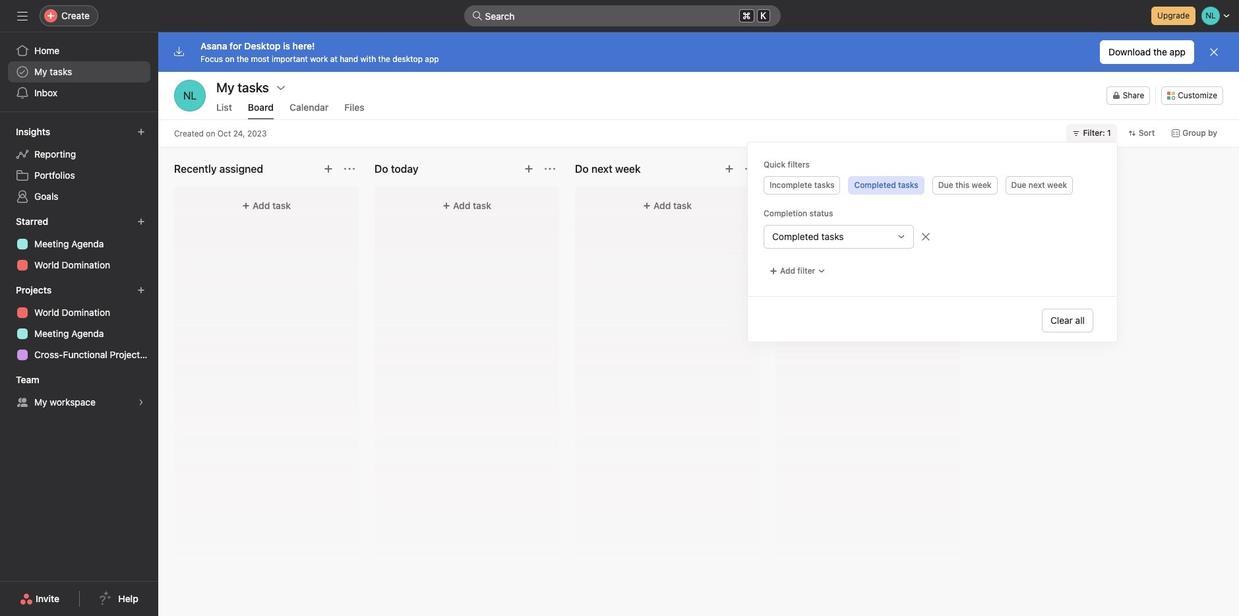 Task type: vqa. For each thing, say whether or not it's contained in the screenshot.
the more actions for this task "IMAGE"
no



Task type: locate. For each thing, give the bounding box(es) containing it.
global element
[[0, 32, 158, 112]]

view profile settings image
[[174, 80, 206, 112]]

2 horizontal spatial add task image
[[925, 164, 936, 174]]

show options image
[[276, 82, 286, 93]]

3 more section actions image from the left
[[746, 164, 756, 174]]

1 more section actions image from the left
[[344, 164, 355, 174]]

new insights image
[[137, 128, 145, 136]]

remove image
[[921, 232, 932, 242]]

2 horizontal spatial more section actions image
[[746, 164, 756, 174]]

1 horizontal spatial more section actions image
[[545, 164, 556, 174]]

group
[[764, 225, 1102, 249]]

2 more section actions image from the left
[[545, 164, 556, 174]]

more section actions image
[[344, 164, 355, 174], [545, 164, 556, 174], [746, 164, 756, 174]]

starred element
[[0, 210, 158, 278]]

1 horizontal spatial add task image
[[724, 164, 735, 174]]

None field
[[464, 5, 781, 26]]

projects element
[[0, 278, 158, 368]]

2 add task image from the left
[[724, 164, 735, 174]]

add items to starred image
[[137, 218, 145, 226]]

0 horizontal spatial add task image
[[524, 164, 534, 174]]

0 horizontal spatial more section actions image
[[344, 164, 355, 174]]

prominent image
[[472, 11, 483, 21]]

add task image
[[524, 164, 534, 174], [724, 164, 735, 174], [925, 164, 936, 174]]



Task type: describe. For each thing, give the bounding box(es) containing it.
new project or portfolio image
[[137, 286, 145, 294]]

Search tasks, projects, and more text field
[[464, 5, 781, 26]]

3 add task image from the left
[[925, 164, 936, 174]]

hide sidebar image
[[17, 11, 28, 21]]

more section actions image for second add task icon from left
[[746, 164, 756, 174]]

more section actions image for add task image
[[344, 164, 355, 174]]

1 add task image from the left
[[524, 164, 534, 174]]

more section actions image for 3rd add task icon from right
[[545, 164, 556, 174]]

teams element
[[0, 368, 158, 416]]

see details, my workspace image
[[137, 399, 145, 406]]

dismiss image
[[1209, 47, 1220, 57]]

insights element
[[0, 120, 158, 210]]

add task image
[[323, 164, 334, 174]]



